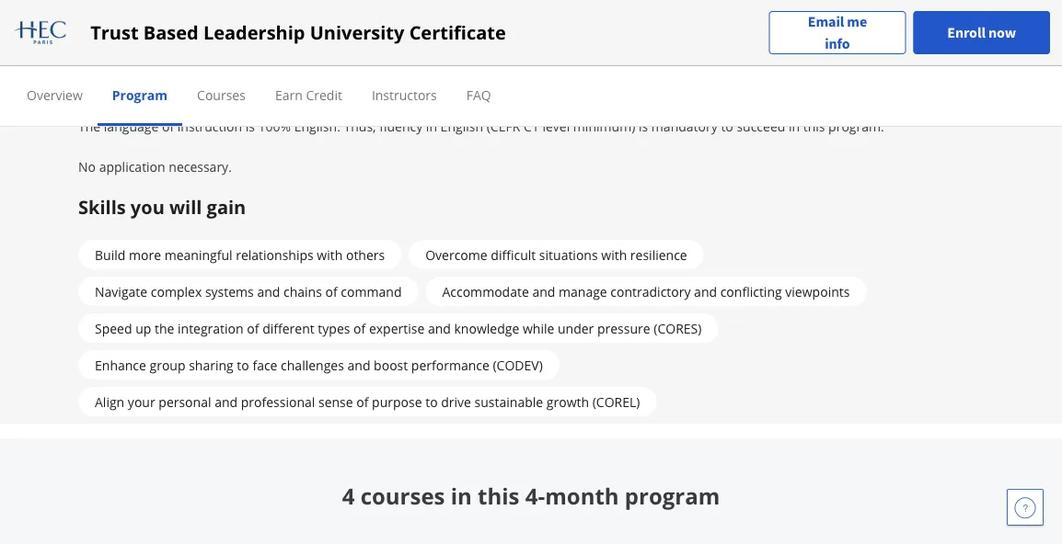 Task type: locate. For each thing, give the bounding box(es) containing it.
you
[[131, 194, 165, 219]]

4 courses in this 4-month program
[[342, 482, 720, 512]]

within
[[307, 77, 344, 94]]

application
[[99, 158, 165, 175]]

accommodate
[[442, 283, 529, 300]]

credit
[[306, 86, 342, 104]]

challenges
[[281, 357, 344, 374]]

0 horizontal spatial is
[[245, 117, 255, 135]]

to left "face"
[[237, 357, 249, 374]]

2 horizontal spatial to
[[721, 117, 733, 135]]

of right chains
[[325, 283, 337, 300]]

email me info button
[[769, 11, 906, 55]]

necessary.
[[169, 158, 232, 175]]

and left chains
[[257, 283, 280, 300]]

background
[[166, 6, 276, 32]]

0 horizontal spatial an
[[181, 55, 196, 72]]

(corel)
[[592, 393, 640, 411]]

viewpoints
[[785, 283, 850, 300]]

professional up current
[[383, 55, 457, 72]]

1 vertical spatial professional
[[241, 393, 315, 411]]

gain
[[207, 194, 246, 219]]

or
[[356, 55, 369, 72], [128, 77, 141, 94]]

to left "drive"
[[425, 393, 438, 411]]

your inside you should have an undergraduate education or a professional interest in innovation and business development, whether for an entrepreneurial venture or for launching new projects within your current organization.
[[347, 77, 375, 94]]

0 horizontal spatial with
[[317, 246, 343, 264]]

1 horizontal spatial to
[[425, 393, 438, 411]]

should
[[104, 55, 145, 72]]

faq
[[466, 86, 491, 104]]

is right minimum)
[[639, 117, 648, 135]]

1 horizontal spatial with
[[601, 246, 627, 264]]

no application necessary.
[[78, 158, 232, 175]]

navigate complex systems and chains of command
[[95, 283, 402, 300]]

and left business
[[592, 55, 615, 72]]

courses
[[360, 482, 445, 512]]

courses
[[197, 86, 246, 104]]

0 vertical spatial professional
[[383, 55, 457, 72]]

align your personal and professional sense of purpose to drive sustainable growth (corel)
[[95, 393, 640, 411]]

relationships
[[236, 246, 314, 264]]

0 horizontal spatial to
[[237, 357, 249, 374]]

1 an from the left
[[181, 55, 196, 72]]

email
[[808, 12, 844, 31]]

difficult
[[491, 246, 536, 264]]

of left the different at the bottom left of the page
[[247, 320, 259, 337]]

in right interest on the left of the page
[[510, 55, 521, 72]]

language
[[104, 117, 159, 135]]

accommodate and manage contradictory and conflicting viewpoints
[[442, 283, 850, 300]]

1 is from the left
[[245, 117, 255, 135]]

undergraduate
[[199, 55, 290, 72]]

to
[[721, 117, 733, 135], [237, 357, 249, 374], [425, 393, 438, 411]]

2 with from the left
[[601, 246, 627, 264]]

1 horizontal spatial or
[[356, 55, 369, 72]]

or left a
[[356, 55, 369, 72]]

and up performance
[[428, 320, 451, 337]]

0 horizontal spatial this
[[478, 482, 520, 512]]

1 horizontal spatial is
[[639, 117, 648, 135]]

purpose
[[372, 393, 422, 411]]

systems
[[205, 283, 254, 300]]

2 an from the left
[[834, 55, 849, 72]]

in right succeed
[[789, 117, 800, 135]]

now
[[988, 23, 1016, 42]]

earn credit link
[[275, 86, 342, 104]]

1 horizontal spatial your
[[347, 77, 375, 94]]

sharing
[[189, 357, 234, 374]]

an down "info"
[[834, 55, 849, 72]]

in
[[510, 55, 521, 72], [426, 117, 437, 135], [789, 117, 800, 135], [451, 482, 472, 512]]

or down should
[[128, 77, 141, 94]]

for down have
[[144, 77, 162, 94]]

2 vertical spatial to
[[425, 393, 438, 411]]

your right align
[[128, 393, 155, 411]]

0 horizontal spatial or
[[128, 77, 141, 94]]

1 horizontal spatial professional
[[383, 55, 457, 72]]

knowledge
[[454, 320, 519, 337]]

required background
[[78, 6, 276, 32]]

sense
[[318, 393, 353, 411]]

of
[[162, 117, 174, 135], [325, 283, 337, 300], [247, 320, 259, 337], [353, 320, 366, 337], [356, 393, 369, 411]]

mandatory
[[651, 117, 718, 135]]

your down a
[[347, 77, 375, 94]]

1 horizontal spatial for
[[814, 55, 831, 72]]

earn
[[275, 86, 303, 104]]

and left boost
[[347, 357, 370, 374]]

manage
[[559, 283, 607, 300]]

new
[[227, 77, 252, 94]]

(cefr
[[487, 117, 520, 135]]

1 vertical spatial your
[[128, 393, 155, 411]]

no
[[78, 158, 96, 175]]

up
[[135, 320, 151, 337]]

sustainable
[[475, 393, 543, 411]]

0 vertical spatial or
[[356, 55, 369, 72]]

1 horizontal spatial this
[[803, 117, 825, 135]]

command
[[341, 283, 402, 300]]

with left resilience in the top right of the page
[[601, 246, 627, 264]]

with left others
[[317, 246, 343, 264]]

chains
[[283, 283, 322, 300]]

0 horizontal spatial your
[[128, 393, 155, 411]]

0 horizontal spatial for
[[144, 77, 162, 94]]

your
[[347, 77, 375, 94], [128, 393, 155, 411]]

to left succeed
[[721, 117, 733, 135]]

and down sharing
[[215, 393, 238, 411]]

under
[[558, 320, 594, 337]]

navigate
[[95, 283, 147, 300]]

is left 100%
[[245, 117, 255, 135]]

instructors
[[372, 86, 437, 104]]

the
[[155, 320, 174, 337]]

while
[[523, 320, 554, 337]]

with
[[317, 246, 343, 264], [601, 246, 627, 264]]

the language of instruction is 100% english. thus, fluency in english (cefr c1 level minimum) is mandatory to succeed in this program.
[[78, 117, 884, 135]]

professional down "face"
[[241, 393, 315, 411]]

skills
[[78, 194, 126, 219]]

this left program.
[[803, 117, 825, 135]]

program
[[112, 86, 168, 104]]

1 vertical spatial to
[[237, 357, 249, 374]]

speed
[[95, 320, 132, 337]]

0 vertical spatial to
[[721, 117, 733, 135]]

0 vertical spatial your
[[347, 77, 375, 94]]

1 horizontal spatial an
[[834, 55, 849, 72]]

for down "info"
[[814, 55, 831, 72]]

help center image
[[1014, 497, 1036, 519]]

this left 4- on the bottom of the page
[[478, 482, 520, 512]]

an up launching
[[181, 55, 196, 72]]

development,
[[674, 55, 757, 72]]



Task type: vqa. For each thing, say whether or not it's contained in the screenshot.
an to the left
yes



Task type: describe. For each thing, give the bounding box(es) containing it.
skills you will gain
[[78, 194, 246, 219]]

english.
[[294, 117, 340, 135]]

face
[[253, 357, 277, 374]]

types
[[318, 320, 350, 337]]

interest
[[461, 55, 507, 72]]

of right types
[[353, 320, 366, 337]]

me
[[847, 12, 867, 31]]

instructors link
[[372, 86, 437, 104]]

boost
[[374, 357, 408, 374]]

enhance
[[95, 357, 146, 374]]

expertise
[[369, 320, 425, 337]]

more
[[129, 246, 161, 264]]

0 vertical spatial this
[[803, 117, 825, 135]]

program.
[[828, 117, 884, 135]]

thus,
[[344, 117, 376, 135]]

trust based leadership university certificate
[[90, 20, 506, 45]]

faq link
[[466, 86, 491, 104]]

overview
[[27, 86, 83, 104]]

build more meaningful relationships with others
[[95, 246, 385, 264]]

1 vertical spatial or
[[128, 77, 141, 94]]

a
[[373, 55, 380, 72]]

growth
[[546, 393, 589, 411]]

certificate
[[409, 20, 506, 45]]

entrepreneurial
[[853, 55, 947, 72]]

build
[[95, 246, 125, 264]]

education
[[293, 55, 353, 72]]

pressure
[[597, 320, 650, 337]]

integration
[[178, 320, 244, 337]]

align
[[95, 393, 124, 411]]

required
[[78, 6, 162, 32]]

4-
[[525, 482, 545, 512]]

drive
[[441, 393, 471, 411]]

certificate menu element
[[12, 66, 1050, 126]]

resilience
[[630, 246, 687, 264]]

info
[[825, 35, 850, 53]]

english
[[440, 117, 483, 135]]

hec paris image
[[12, 18, 68, 47]]

trust
[[90, 20, 139, 45]]

enroll
[[947, 23, 986, 42]]

of right sense
[[356, 393, 369, 411]]

based
[[143, 20, 199, 45]]

enroll now
[[947, 23, 1016, 42]]

the
[[78, 117, 100, 135]]

business
[[618, 55, 671, 72]]

program link
[[112, 86, 168, 104]]

in inside you should have an undergraduate education or a professional interest in innovation and business development, whether for an entrepreneurial venture or for launching new projects within your current organization.
[[510, 55, 521, 72]]

program
[[625, 482, 720, 512]]

personal
[[159, 393, 211, 411]]

you
[[78, 55, 101, 72]]

1 with from the left
[[317, 246, 343, 264]]

1 vertical spatial for
[[144, 77, 162, 94]]

100%
[[258, 117, 291, 135]]

overview link
[[27, 86, 83, 104]]

will
[[169, 194, 202, 219]]

venture
[[78, 77, 125, 94]]

fluency
[[379, 117, 423, 135]]

(cores)
[[654, 320, 702, 337]]

and up while on the bottom
[[532, 283, 555, 300]]

and left conflicting
[[694, 283, 717, 300]]

1 vertical spatial this
[[478, 482, 520, 512]]

4
[[342, 482, 355, 512]]

level
[[542, 117, 570, 135]]

0 vertical spatial for
[[814, 55, 831, 72]]

in right courses
[[451, 482, 472, 512]]

earn credit
[[275, 86, 342, 104]]

others
[[346, 246, 385, 264]]

courses link
[[197, 86, 246, 104]]

email me info
[[808, 12, 867, 53]]

instruction
[[177, 117, 242, 135]]

innovation
[[525, 55, 589, 72]]

projects
[[256, 77, 304, 94]]

speed up the integration of different types of expertise and knowledge while under pressure (cores)
[[95, 320, 702, 337]]

you should have an undergraduate education or a professional interest in innovation and business development, whether for an entrepreneurial venture or for launching new projects within your current organization.
[[78, 55, 947, 94]]

2 is from the left
[[639, 117, 648, 135]]

succeed
[[737, 117, 785, 135]]

situations
[[539, 246, 598, 264]]

of right language
[[162, 117, 174, 135]]

contradictory
[[611, 283, 691, 300]]

(codev)
[[493, 357, 543, 374]]

professional inside you should have an undergraduate education or a professional interest in innovation and business development, whether for an entrepreneurial venture or for launching new projects within your current organization.
[[383, 55, 457, 72]]

meaningful
[[164, 246, 232, 264]]

current
[[378, 77, 423, 94]]

in left english
[[426, 117, 437, 135]]

organization.
[[426, 77, 504, 94]]

0 horizontal spatial professional
[[241, 393, 315, 411]]

enhance group sharing to face challenges and boost performance (codev)
[[95, 357, 543, 374]]

launching
[[165, 77, 224, 94]]

have
[[149, 55, 177, 72]]

whether
[[760, 55, 810, 72]]

and inside you should have an undergraduate education or a professional interest in innovation and business development, whether for an entrepreneurial venture or for launching new projects within your current organization.
[[592, 55, 615, 72]]

c1
[[524, 117, 539, 135]]

different
[[262, 320, 314, 337]]



